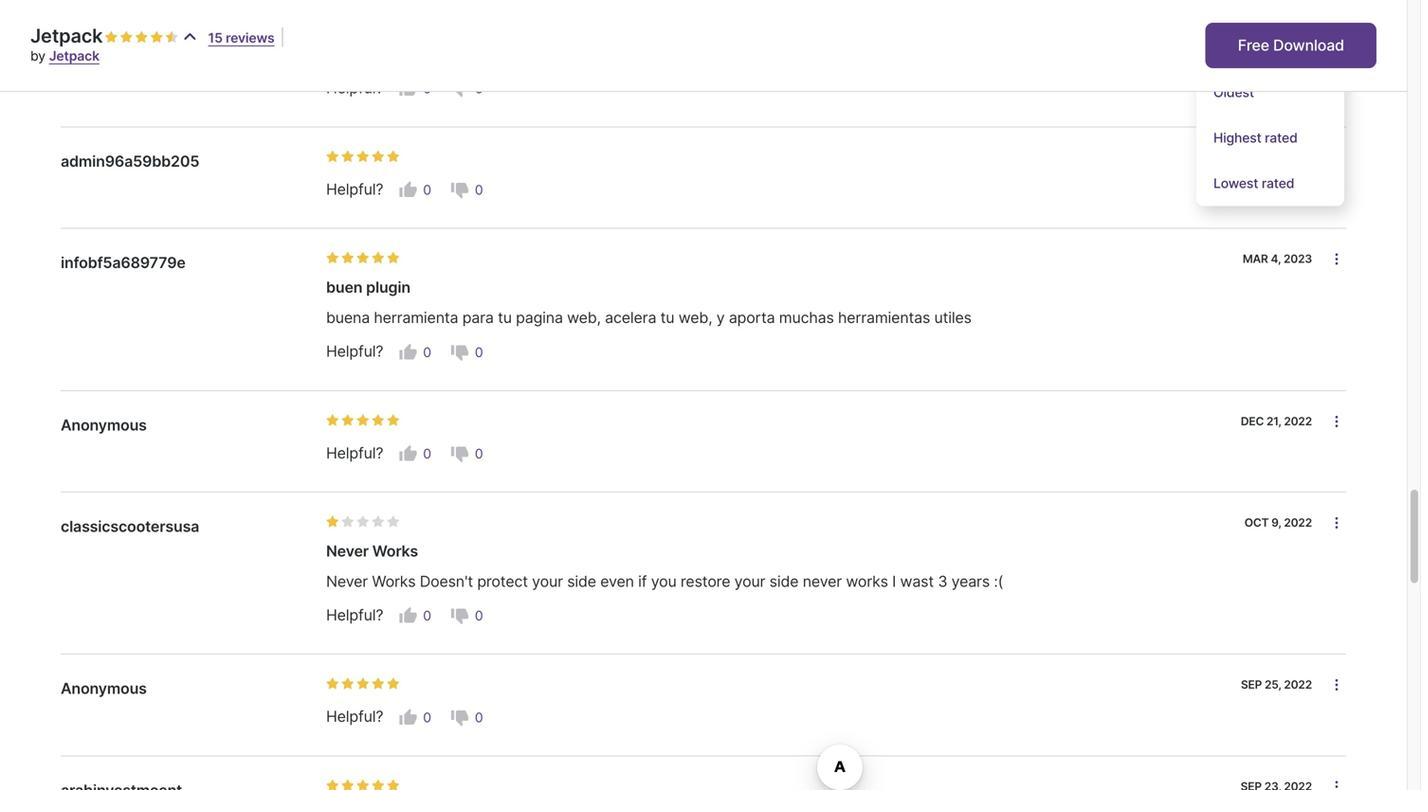 Task type: describe. For each thing, give the bounding box(es) containing it.
never for never works doesn't protect your side even if you restore your side never works i wast 3 years :(
[[326, 573, 368, 591]]

oldest
[[1214, 84, 1254, 100]]

rate product 2 stars image for dec 21, 2022
[[341, 414, 355, 427]]

helpful? for 2nd vote up icon
[[326, 180, 383, 199]]

rate product 2 stars image for sep 25, 2022
[[341, 678, 355, 691]]

buen plugin
[[326, 278, 410, 297]]

vote down image for third vote up icon
[[450, 343, 469, 362]]

muchas
[[779, 309, 834, 327]]

classicscootersusa
[[61, 518, 199, 536]]

rate product 4 stars image for admin96a59bb205
[[372, 150, 385, 163]]

sep 25, 2022
[[1241, 679, 1312, 692]]

vote down image for 5th vote up icon from the bottom
[[450, 79, 469, 98]]

:(
[[994, 573, 1003, 591]]

rate product 1 star image for infobf5a689779e
[[326, 252, 339, 265]]

helpful? for 2nd vote up icon from the bottom
[[326, 444, 383, 463]]

works
[[846, 573, 888, 591]]

download
[[1273, 36, 1344, 55]]

works for never works
[[372, 542, 418, 561]]

1 your from the left
[[532, 573, 563, 591]]

open options menu image for sep 25, 2022
[[1329, 678, 1344, 693]]

rate product 3 stars image for buen
[[356, 252, 370, 265]]

1 rate product 5 stars image from the top
[[387, 150, 400, 163]]

2 tu from the left
[[660, 309, 674, 327]]

rate product 4 stars image for classicscootersusa
[[372, 516, 385, 529]]

rate product 5 stars image for mar
[[387, 252, 400, 265]]

jetpack link
[[49, 48, 99, 64]]

plugin
[[366, 278, 410, 297]]

restore
[[681, 573, 730, 591]]

2022 for oct 9, 2022
[[1284, 516, 1312, 530]]

anonymous for dec 21, 2022
[[61, 416, 147, 435]]

5 vote up image from the top
[[398, 607, 417, 626]]

rate product 1 star image for anonymous
[[326, 678, 339, 691]]

rate product 5 stars image for rate product 1 star image to the top
[[165, 31, 179, 44]]

sep
[[1241, 679, 1262, 692]]

4 open options menu image from the top
[[1329, 780, 1344, 791]]

helpful? for 5th vote up icon from the bottom
[[326, 79, 383, 97]]

acelera
[[605, 309, 656, 327]]

doesn't
[[420, 573, 473, 591]]

lowest
[[1214, 175, 1258, 191]]

rate product 5 stars image for dec
[[387, 414, 400, 427]]

open options menu image for helpful?
[[1329, 150, 1344, 165]]

buen
[[326, 278, 363, 297]]

dec
[[1241, 415, 1264, 428]]

reviews
[[226, 30, 274, 46]]

2022 for sep 25, 2022
[[1284, 679, 1312, 692]]

mar 4, 2023
[[1243, 252, 1312, 266]]

y
[[717, 309, 725, 327]]

2 vote up image from the top
[[398, 181, 417, 200]]

rated for highest rated
[[1265, 130, 1298, 146]]

rate product 1 star image for classicscootersusa
[[326, 516, 339, 529]]

never works
[[326, 542, 418, 561]]

rate product 2 stars image for 1st rate product 1 star icon from the bottom of the page
[[341, 780, 355, 791]]

3
[[938, 573, 947, 591]]

herramientas
[[838, 309, 930, 327]]

vote up image
[[398, 709, 417, 728]]

years
[[952, 573, 990, 591]]

15
[[208, 30, 223, 46]]

rate product 2 stars image for rate product 1 star image to the top
[[120, 31, 133, 44]]

wast
[[900, 573, 934, 591]]

newest
[[1214, 39, 1261, 55]]

4 rate product 1 star image from the top
[[326, 780, 339, 791]]

1 rate product 2 stars image from the top
[[341, 150, 355, 163]]

rate product 2 stars image for oct 9, 2022
[[341, 516, 355, 529]]

free download link
[[1206, 23, 1377, 68]]

2022 for dec 21, 2022
[[1284, 415, 1312, 428]]

2 web, from the left
[[679, 309, 712, 327]]

1 web, from the left
[[567, 309, 601, 327]]

9,
[[1272, 516, 1281, 530]]

2 side from the left
[[770, 573, 799, 591]]



Task type: locate. For each thing, give the bounding box(es) containing it.
highest
[[1214, 130, 1262, 146]]

2 vertical spatial rate product 3 stars image
[[356, 678, 370, 691]]

open options menu image down oldest option
[[1329, 150, 1344, 165]]

rate product 2 stars image for mar 4, 2023
[[341, 252, 355, 265]]

1 2022 from the top
[[1284, 415, 1312, 428]]

2 open options menu image from the top
[[1329, 516, 1344, 531]]

buena herramienta para tu pagina web, acelera tu web, y aporta muchas herramientas utiles
[[326, 309, 972, 327]]

1 open options menu image from the top
[[1329, 150, 1344, 165]]

rated right lowest
[[1262, 175, 1294, 191]]

never
[[803, 573, 842, 591]]

1 vertical spatial rate product 5 stars image
[[387, 516, 400, 529]]

your right protect
[[532, 573, 563, 591]]

4 vote up image from the top
[[398, 445, 417, 464]]

2 vertical spatial vote down image
[[450, 709, 469, 728]]

option
[[1197, 0, 1344, 24]]

4 rate product 5 stars image from the top
[[387, 678, 400, 691]]

2 vote down image from the top
[[450, 607, 469, 626]]

3 helpful? from the top
[[326, 343, 383, 361]]

list box
[[1197, 0, 1344, 206]]

1 vertical spatial open options menu image
[[1329, 252, 1344, 267]]

rate product 2 stars image
[[341, 150, 355, 163], [341, 252, 355, 265], [341, 414, 355, 427], [341, 516, 355, 529], [341, 678, 355, 691]]

protect
[[477, 573, 528, 591]]

oct 9, 2022
[[1245, 516, 1312, 530]]

0 horizontal spatial rate product 2 stars image
[[120, 31, 133, 44]]

0 vertical spatial rate product 5 stars image
[[165, 31, 179, 44]]

0 vertical spatial vote down image
[[450, 79, 469, 98]]

1 vertical spatial vote down image
[[450, 607, 469, 626]]

anonymous
[[61, 416, 147, 435], [61, 680, 147, 699]]

3 open options menu image from the top
[[1329, 678, 1344, 693]]

2 works from the top
[[372, 573, 416, 591]]

rated for lowest rated
[[1262, 175, 1294, 191]]

2023
[[1284, 252, 1312, 266]]

rate product 1 star image for anonymous
[[326, 414, 339, 427]]

rate product 3 stars image for never
[[356, 516, 370, 529]]

1 anonymous from the top
[[61, 416, 147, 435]]

jetpack right by
[[49, 48, 99, 64]]

newest option
[[1197, 24, 1344, 69]]

pagina
[[516, 309, 563, 327]]

web,
[[567, 309, 601, 327], [679, 309, 712, 327]]

side
[[567, 573, 596, 591], [770, 573, 799, 591]]

5 helpful? from the top
[[326, 607, 383, 625]]

side left even
[[567, 573, 596, 591]]

1 rate product 1 star image from the top
[[326, 150, 339, 163]]

3 rate product 2 stars image from the top
[[341, 414, 355, 427]]

your right restore
[[734, 573, 765, 591]]

works
[[372, 542, 418, 561], [372, 573, 416, 591]]

vote up image
[[398, 79, 417, 98], [398, 181, 417, 200], [398, 343, 417, 362], [398, 445, 417, 464], [398, 607, 417, 626]]

2022 right 25,
[[1284, 679, 1312, 692]]

0 vertical spatial works
[[372, 542, 418, 561]]

3 rate product 3 stars image from the top
[[356, 678, 370, 691]]

0 vertical spatial rate product 1 star image
[[105, 31, 118, 44]]

15 reviews link
[[208, 30, 274, 46]]

2 vote down image from the top
[[450, 181, 469, 200]]

open options menu image
[[1329, 414, 1344, 429], [1329, 516, 1344, 531], [1329, 678, 1344, 693], [1329, 780, 1344, 791]]

never
[[326, 542, 369, 561], [326, 573, 368, 591]]

3 rate product 1 star image from the top
[[326, 414, 339, 427]]

rate product 5 stars image
[[165, 31, 179, 44], [387, 516, 400, 529], [387, 780, 400, 791]]

tu right acelera
[[660, 309, 674, 327]]

aporta
[[729, 309, 775, 327]]

0 vertical spatial rate product 2 stars image
[[120, 31, 133, 44]]

1 vertical spatial never
[[326, 573, 368, 591]]

open options menu image for oct 9, 2022
[[1329, 516, 1344, 531]]

2 vertical spatial rate product 5 stars image
[[387, 780, 400, 791]]

rate product 2 stars image
[[120, 31, 133, 44], [341, 780, 355, 791]]

by
[[30, 48, 45, 64]]

1 rate product 4 stars image from the top
[[372, 678, 385, 691]]

i
[[892, 573, 896, 591]]

4 helpful? from the top
[[326, 444, 383, 463]]

2 rate product 4 stars image from the top
[[372, 780, 385, 791]]

rate product 4 stars image for infobf5a689779e
[[372, 252, 385, 265]]

0 horizontal spatial web,
[[567, 309, 601, 327]]

free
[[1238, 36, 1269, 55]]

1 open options menu image from the top
[[1329, 414, 1344, 429]]

open options menu image for dec 21, 2022
[[1329, 414, 1344, 429]]

oldest option
[[1197, 69, 1344, 115]]

admin96a59bb205
[[61, 152, 199, 171]]

5 rate product 2 stars image from the top
[[341, 678, 355, 691]]

buena
[[326, 309, 370, 327]]

2 your from the left
[[734, 573, 765, 591]]

web, left y
[[679, 309, 712, 327]]

never for never works
[[326, 542, 369, 561]]

helpful? for third vote up icon
[[326, 343, 383, 361]]

rate product 4 stars image
[[372, 678, 385, 691], [372, 780, 385, 791]]

1 vote up image from the top
[[398, 79, 417, 98]]

21,
[[1267, 415, 1281, 428]]

0 horizontal spatial side
[[567, 573, 596, 591]]

rate product 3 stars image
[[356, 252, 370, 265], [356, 516, 370, 529], [356, 678, 370, 691]]

1 vertical spatial rated
[[1262, 175, 1294, 191]]

vote down image for sep 25, 2022
[[450, 709, 469, 728]]

lowest rated option
[[1197, 160, 1344, 206]]

25,
[[1265, 679, 1281, 692]]

infobf5a689779e
[[61, 254, 186, 272]]

rate product 1 star image
[[105, 31, 118, 44], [326, 516, 339, 529], [326, 678, 339, 691]]

free download
[[1238, 36, 1344, 55]]

dec 21, 2022
[[1241, 415, 1312, 428]]

0 horizontal spatial tu
[[498, 309, 512, 327]]

1 horizontal spatial your
[[734, 573, 765, 591]]

4 rate product 2 stars image from the top
[[341, 516, 355, 529]]

3 vote down image from the top
[[450, 343, 469, 362]]

rate product 5 stars image
[[387, 150, 400, 163], [387, 252, 400, 265], [387, 414, 400, 427], [387, 678, 400, 691]]

open options menu image for buen plugin
[[1329, 252, 1344, 267]]

0 vertical spatial never
[[326, 542, 369, 561]]

rate product 1 star image
[[326, 150, 339, 163], [326, 252, 339, 265], [326, 414, 339, 427], [326, 780, 339, 791]]

1 vertical spatial rate product 1 star image
[[326, 516, 339, 529]]

rate product 5 stars image left 15
[[165, 31, 179, 44]]

3 rate product 5 stars image from the top
[[387, 414, 400, 427]]

2 2022 from the top
[[1284, 516, 1312, 530]]

vote down image for 2nd vote up icon
[[450, 181, 469, 200]]

2 never from the top
[[326, 573, 368, 591]]

jetpack up by jetpack
[[30, 24, 103, 47]]

even
[[600, 573, 634, 591]]

2 rate product 2 stars image from the top
[[341, 252, 355, 265]]

3 2022 from the top
[[1284, 679, 1312, 692]]

2 rate product 1 star image from the top
[[326, 252, 339, 265]]

0 vertical spatial vote down image
[[450, 445, 469, 464]]

if
[[638, 573, 647, 591]]

15 reviews
[[208, 30, 274, 46]]

rate product 3 stars image
[[135, 31, 148, 44], [356, 150, 370, 163], [356, 414, 370, 427], [356, 780, 370, 791]]

0 vertical spatial rate product 3 stars image
[[356, 252, 370, 265]]

2 anonymous from the top
[[61, 680, 147, 699]]

2022 right 9,
[[1284, 516, 1312, 530]]

1 helpful? from the top
[[326, 79, 383, 97]]

1 vertical spatial anonymous
[[61, 680, 147, 699]]

highest rated option
[[1197, 115, 1344, 160]]

1 vertical spatial works
[[372, 573, 416, 591]]

rate product 4 stars image
[[150, 31, 163, 44], [372, 150, 385, 163], [372, 252, 385, 265], [372, 414, 385, 427], [372, 516, 385, 529]]

6 helpful? from the top
[[326, 708, 383, 727]]

2 helpful? from the top
[[326, 180, 383, 199]]

1 never from the top
[[326, 542, 369, 561]]

1 side from the left
[[567, 573, 596, 591]]

rate product 1 star image for admin96a59bb205
[[326, 150, 339, 163]]

1 vertical spatial rate product 4 stars image
[[372, 780, 385, 791]]

anonymous for sep 25, 2022
[[61, 680, 147, 699]]

3 vote down image from the top
[[450, 709, 469, 728]]

0 vertical spatial rate product 4 stars image
[[372, 678, 385, 691]]

2 vertical spatial 2022
[[1284, 679, 1312, 692]]

rated
[[1265, 130, 1298, 146], [1262, 175, 1294, 191]]

rate product 5 stars image down vote up image
[[387, 780, 400, 791]]

herramienta
[[374, 309, 458, 327]]

list box containing newest
[[1197, 0, 1344, 206]]

vote down image
[[450, 445, 469, 464], [450, 607, 469, 626], [450, 709, 469, 728]]

tu right para
[[498, 309, 512, 327]]

3 vote up image from the top
[[398, 343, 417, 362]]

vote down image
[[450, 79, 469, 98], [450, 181, 469, 200], [450, 343, 469, 362]]

rate product 4 stars image for anonymous
[[372, 414, 385, 427]]

open options menu image right 2023
[[1329, 252, 1344, 267]]

works for never works doesn't protect your side even if you restore your side never works i wast 3 years :(
[[372, 573, 416, 591]]

rate product 4 stars image for rate product 5 stars icon corresponding to sep
[[372, 678, 385, 691]]

0 horizontal spatial your
[[532, 573, 563, 591]]

jetpack
[[30, 24, 103, 47], [49, 48, 99, 64]]

1 vertical spatial 2022
[[1284, 516, 1312, 530]]

2 vertical spatial vote down image
[[450, 343, 469, 362]]

your
[[532, 573, 563, 591], [734, 573, 765, 591]]

0
[[423, 81, 431, 97], [475, 81, 483, 97], [423, 182, 431, 198], [475, 182, 483, 198], [423, 344, 431, 361], [475, 344, 483, 361], [423, 446, 431, 462], [475, 446, 483, 462], [423, 608, 431, 625], [475, 608, 483, 625], [423, 710, 431, 726], [475, 710, 483, 726]]

2 vertical spatial rate product 1 star image
[[326, 678, 339, 691]]

rated right highest
[[1265, 130, 1298, 146]]

rate product 5 stars image for rate product 1 star image for classicscootersusa
[[387, 516, 400, 529]]

helpful? for 5th vote up icon from the top
[[326, 607, 383, 625]]

2 open options menu image from the top
[[1329, 252, 1344, 267]]

1 vertical spatial vote down image
[[450, 181, 469, 200]]

by jetpack
[[30, 48, 99, 64]]

1 horizontal spatial side
[[770, 573, 799, 591]]

1 vertical spatial rate product 2 stars image
[[341, 780, 355, 791]]

mar
[[1243, 252, 1268, 266]]

1 tu from the left
[[498, 309, 512, 327]]

1 works from the top
[[372, 542, 418, 561]]

vote down image for dec 21, 2022
[[450, 445, 469, 464]]

side left never
[[770, 573, 799, 591]]

1 horizontal spatial rate product 2 stars image
[[341, 780, 355, 791]]

rate product 5 stars image up the never works
[[387, 516, 400, 529]]

1 horizontal spatial tu
[[660, 309, 674, 327]]

utiles
[[934, 309, 972, 327]]

highest rated
[[1214, 130, 1298, 146]]

tu
[[498, 309, 512, 327], [660, 309, 674, 327]]

4,
[[1271, 252, 1281, 266]]

1 rate product 3 stars image from the top
[[356, 252, 370, 265]]

0 vertical spatial 2022
[[1284, 415, 1312, 428]]

2 rate product 3 stars image from the top
[[356, 516, 370, 529]]

1 horizontal spatial web,
[[679, 309, 712, 327]]

2022 right 21,
[[1284, 415, 1312, 428]]

2 rate product 5 stars image from the top
[[387, 252, 400, 265]]

open options menu image
[[1329, 150, 1344, 165], [1329, 252, 1344, 267]]

1 vote down image from the top
[[450, 79, 469, 98]]

0 vertical spatial open options menu image
[[1329, 150, 1344, 165]]

helpful? for vote up image
[[326, 708, 383, 727]]

1 vote down image from the top
[[450, 445, 469, 464]]

2022
[[1284, 415, 1312, 428], [1284, 516, 1312, 530], [1284, 679, 1312, 692]]

you
[[651, 573, 677, 591]]

lowest rated
[[1214, 175, 1294, 191]]

1 vertical spatial rate product 3 stars image
[[356, 516, 370, 529]]

oct
[[1245, 516, 1269, 530]]

para
[[462, 309, 494, 327]]

web, right pagina
[[567, 309, 601, 327]]

0 vertical spatial rated
[[1265, 130, 1298, 146]]

never works doesn't protect your side even if you restore your side never works i wast 3 years :(
[[326, 573, 1003, 591]]

rate product 4 stars image for rate product 5 stars image to the bottom
[[372, 780, 385, 791]]

rate product 5 stars image for sep
[[387, 678, 400, 691]]

0 vertical spatial anonymous
[[61, 416, 147, 435]]

helpful?
[[326, 79, 383, 97], [326, 180, 383, 199], [326, 343, 383, 361], [326, 444, 383, 463], [326, 607, 383, 625], [326, 708, 383, 727]]



Task type: vqa. For each thing, say whether or not it's contained in the screenshot.
businesses within Learn more about the platform that powers success for millions of businesses
no



